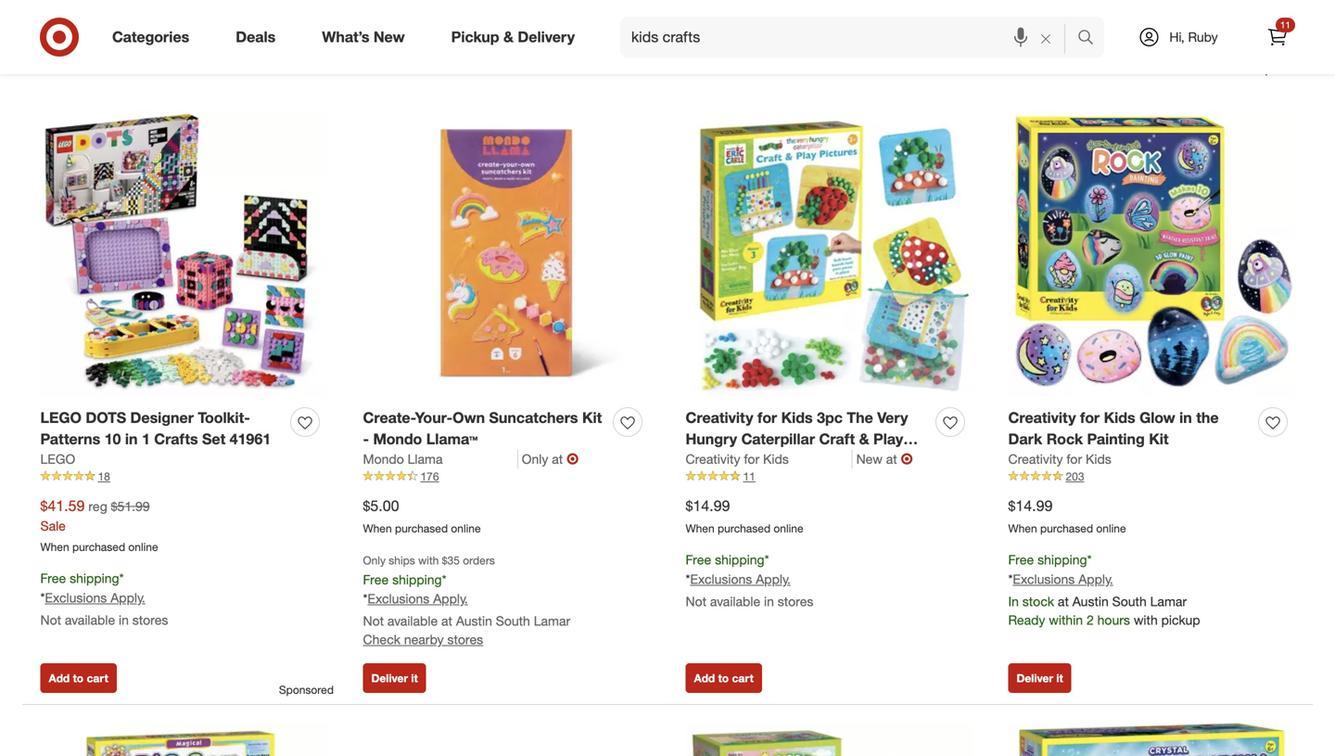Task type: describe. For each thing, give the bounding box(es) containing it.
kids for creativity for kids 3pc the very hungry caterpillar craft & play pictures kit link
[[782, 409, 813, 427]]

online for llama™
[[451, 521, 481, 535]]

purchased for caterpillar
[[718, 521, 771, 535]]

pictures
[[686, 451, 745, 469]]

your-
[[415, 409, 453, 427]]

18 link
[[40, 468, 327, 485]]

kit inside creativity for kids glow in the dark rock painting kit
[[1150, 430, 1169, 448]]

free inside only ships with $35 orders free shipping * * exclusions apply. not available at austin south lamar check nearby stores
[[363, 571, 389, 588]]

lego for lego dots designer toolkit- patterns 10 in 1 crafts set 41961
[[40, 409, 82, 427]]

ships
[[389, 554, 415, 568]]

deals
[[236, 28, 276, 46]]

cart for creativity for kids 3pc the very hungry caterpillar craft & play pictures kit
[[732, 671, 754, 685]]

pickup
[[451, 28, 500, 46]]

add to cart for creativity for kids 3pc the very hungry caterpillar craft & play pictures kit
[[694, 671, 754, 685]]

18
[[98, 469, 110, 483]]

ready
[[1009, 612, 1046, 628]]

to for creativity for kids 3pc the very hungry caterpillar craft & play pictures kit
[[719, 671, 729, 685]]

available inside only ships with $35 orders free shipping * * exclusions apply. not available at austin south lamar check nearby stores
[[388, 613, 438, 629]]

mondo llama
[[363, 451, 443, 467]]

lego dots designer toolkit- patterns 10 in 1 crafts set 41961
[[40, 409, 271, 448]]

0 vertical spatial stores
[[778, 593, 814, 610]]

176
[[421, 469, 439, 483]]

free shipping * * exclusions apply. in stock at  austin south lamar ready within 2 hours with pickup
[[1009, 552, 1201, 628]]

orders
[[463, 554, 495, 568]]

at inside only ships with $35 orders free shipping * * exclusions apply. not available at austin south lamar check nearby stores
[[442, 613, 453, 629]]

free inside free shipping * * exclusions apply. in stock at  austin south lamar ready within 2 hours with pickup
[[1009, 552, 1035, 568]]

kids for 2nd creativity for kids link from the right
[[764, 451, 789, 467]]

creativity for kids glow in the dark rock painting kit
[[1009, 409, 1220, 448]]

it for $14.99
[[1057, 671, 1064, 685]]

new at ¬
[[857, 450, 914, 468]]

when for create-your-own suncatchers kit - mondo llama™
[[363, 521, 392, 535]]

$51.99
[[111, 498, 150, 514]]

$14.99 for creativity for kids glow in the dark rock painting kit
[[1009, 497, 1053, 515]]

what's
[[322, 28, 370, 46]]

for up 203
[[1067, 451, 1083, 467]]

kids for second creativity for kids link from the left
[[1086, 451, 1112, 467]]

when inside $41.59 reg $51.99 sale when purchased online
[[40, 540, 69, 554]]

llama™
[[427, 430, 478, 448]]

creativity for creativity for kids 3pc the very hungry caterpillar craft & play pictures kit link
[[686, 409, 754, 427]]

pickup & delivery
[[451, 28, 575, 46]]

the
[[847, 409, 874, 427]]

rock
[[1047, 430, 1084, 448]]

when for creativity for kids glow in the dark rock painting kit
[[1009, 521, 1038, 535]]

add for creativity for kids 3pc the very hungry caterpillar craft & play pictures kit
[[694, 671, 716, 685]]

2 horizontal spatial available
[[711, 593, 761, 610]]

$5.00
[[363, 497, 399, 515]]

search
[[1070, 30, 1114, 48]]

mondo inside create-your-own suncatchers kit - mondo llama™
[[373, 430, 422, 448]]

craft
[[820, 430, 856, 448]]

deals link
[[220, 17, 299, 58]]

caterpillar
[[742, 430, 816, 448]]

1
[[142, 430, 150, 448]]

kit inside creativity for kids 3pc the very hungry caterpillar craft & play pictures kit
[[749, 451, 768, 469]]

search button
[[1070, 17, 1114, 61]]

dots
[[86, 409, 126, 427]]

only for ¬
[[522, 451, 549, 467]]

play
[[874, 430, 904, 448]]

add to cart button for creativity for kids 3pc the very hungry caterpillar craft & play pictures kit
[[686, 663, 762, 693]]

own
[[453, 409, 485, 427]]

creativity for kids 3pc the very hungry caterpillar craft & play pictures kit link
[[686, 407, 929, 469]]

what's new link
[[306, 17, 428, 58]]

purchased inside $41.59 reg $51.99 sale when purchased online
[[72, 540, 125, 554]]

10
[[104, 430, 121, 448]]

at inside free shipping * * exclusions apply. in stock at  austin south lamar ready within 2 hours with pickup
[[1059, 593, 1070, 610]]

only ships with $35 orders free shipping * * exclusions apply. not available at austin south lamar check nearby stores
[[363, 554, 571, 648]]

at inside only at ¬
[[552, 451, 563, 467]]

apply. inside only ships with $35 orders free shipping * * exclusions apply. not available at austin south lamar check nearby stores
[[433, 591, 468, 607]]

crafts
[[154, 430, 198, 448]]

3pc
[[817, 409, 843, 427]]

the
[[1197, 409, 1220, 427]]

deliver it button for $14.99
[[1009, 663, 1072, 693]]

not inside only ships with $35 orders free shipping * * exclusions apply. not available at austin south lamar check nearby stores
[[363, 613, 384, 629]]

it for $5.00
[[411, 671, 418, 685]]

reg
[[88, 498, 107, 514]]

$41.59
[[40, 497, 85, 515]]

sale
[[40, 518, 66, 534]]

creativity for kids for 2nd creativity for kids link from the right
[[686, 451, 789, 467]]

1 horizontal spatial 11
[[1281, 19, 1291, 31]]

203
[[1066, 469, 1085, 483]]

for inside creativity for kids 3pc the very hungry caterpillar craft & play pictures kit
[[758, 409, 778, 427]]

mondo llama link
[[363, 450, 518, 468]]

online inside $41.59 reg $51.99 sale when purchased online
[[128, 540, 158, 554]]

to for lego dots designer toolkit- patterns 10 in 1 crafts set 41961
[[73, 671, 84, 685]]

0 horizontal spatial free shipping * * exclusions apply. not available in stores
[[40, 570, 168, 628]]

advertisement region
[[22, 0, 1314, 61]]

1 vertical spatial stores
[[132, 612, 168, 628]]

1 vertical spatial 11
[[744, 469, 756, 483]]

-
[[363, 430, 369, 448]]

¬ for creativity for kids 3pc the very hungry caterpillar craft & play pictures kit
[[901, 450, 914, 468]]

glow
[[1140, 409, 1176, 427]]

lamar inside free shipping * * exclusions apply. in stock at  austin south lamar ready within 2 hours with pickup
[[1151, 593, 1188, 610]]

austin inside only ships with $35 orders free shipping * * exclusions apply. not available at austin south lamar check nearby stores
[[456, 613, 493, 629]]

kids for creativity for kids glow in the dark rock painting kit link
[[1105, 409, 1136, 427]]

painting
[[1088, 430, 1146, 448]]

$5.00 when purchased online
[[363, 497, 481, 535]]

suncatchers
[[489, 409, 578, 427]]

what's new
[[322, 28, 405, 46]]

41961
[[230, 430, 271, 448]]

creativity for second creativity for kids link from the left
[[1009, 451, 1064, 467]]

deliver it for $5.00
[[372, 671, 418, 685]]

dark
[[1009, 430, 1043, 448]]

categories
[[112, 28, 189, 46]]



Task type: locate. For each thing, give the bounding box(es) containing it.
exclusions
[[691, 571, 753, 587], [1014, 571, 1076, 587], [45, 590, 107, 606], [368, 591, 430, 607]]

1 $14.99 when purchased online from the left
[[686, 497, 804, 535]]

1 vertical spatial lamar
[[534, 613, 571, 629]]

hi,
[[1170, 29, 1185, 45]]

when inside $5.00 when purchased online
[[363, 521, 392, 535]]

0 horizontal spatial deliver it
[[372, 671, 418, 685]]

2
[[1087, 612, 1095, 628]]

0 horizontal spatial deliver
[[372, 671, 408, 685]]

deliver it button down check
[[363, 663, 426, 693]]

south inside free shipping * * exclusions apply. in stock at  austin south lamar ready within 2 hours with pickup
[[1113, 593, 1147, 610]]

creativity for kids big gem diamond painting kit - magical image
[[40, 723, 327, 756], [40, 723, 327, 756]]

online down creativity for kids 3pc the very hungry caterpillar craft & play pictures kit
[[774, 521, 804, 535]]

0 vertical spatial sponsored
[[1259, 62, 1314, 76]]

1 horizontal spatial to
[[719, 671, 729, 685]]

1 vertical spatial south
[[496, 613, 531, 629]]

2 creativity for kids from the left
[[1009, 451, 1112, 467]]

0 vertical spatial lamar
[[1151, 593, 1188, 610]]

available
[[711, 593, 761, 610], [65, 612, 115, 628], [388, 613, 438, 629]]

create-your-own suncatchers kit - mondo llama™ link
[[363, 407, 606, 450]]

kit down the glow
[[1150, 430, 1169, 448]]

lego dots designer toolkit-patterns 10 in 1 crafts set 41961 image
[[40, 110, 327, 397], [40, 110, 327, 397]]

$35
[[442, 554, 460, 568]]

at down play
[[887, 451, 898, 467]]

purchased down "pictures"
[[718, 521, 771, 535]]

1 vertical spatial mondo
[[363, 451, 404, 467]]

creativity for kids down "rock"
[[1009, 451, 1112, 467]]

it down check nearby stores button
[[411, 671, 418, 685]]

1 creativity for kids from the left
[[686, 451, 789, 467]]

0 horizontal spatial $14.99
[[686, 497, 731, 515]]

in
[[1009, 593, 1020, 610]]

¬ down play
[[901, 450, 914, 468]]

deliver for $5.00
[[372, 671, 408, 685]]

it down within
[[1057, 671, 1064, 685]]

only up the 176 link
[[522, 451, 549, 467]]

0 horizontal spatial deliver it button
[[363, 663, 426, 693]]

mondo down -
[[363, 451, 404, 467]]

0 vertical spatial 11
[[1281, 19, 1291, 31]]

1 horizontal spatial austin
[[1073, 593, 1109, 610]]

1 horizontal spatial ¬
[[901, 450, 914, 468]]

1 horizontal spatial not
[[363, 613, 384, 629]]

kids inside creativity for kids 3pc the very hungry caterpillar craft & play pictures kit
[[782, 409, 813, 427]]

with
[[418, 554, 439, 568], [1134, 612, 1159, 628]]

at down suncatchers
[[552, 451, 563, 467]]

check nearby stores button
[[363, 631, 483, 649]]

0 horizontal spatial creativity for kids
[[686, 451, 789, 467]]

1 horizontal spatial sponsored
[[1259, 62, 1314, 76]]

creativity for kids glow in the dark rock painting kit image
[[1009, 110, 1296, 397], [1009, 110, 1296, 397]]

lego down patterns
[[40, 451, 75, 467]]

2 vertical spatial kit
[[749, 451, 768, 469]]

very
[[878, 409, 909, 427]]

creativity for kids 3pc the very hungry caterpillar craft & play pictures kit
[[686, 409, 909, 469]]

kit inside create-your-own suncatchers kit - mondo llama™
[[583, 409, 602, 427]]

1 horizontal spatial $14.99 when purchased online
[[1009, 497, 1127, 535]]

new
[[374, 28, 405, 46], [857, 451, 883, 467]]

2 lego from the top
[[40, 451, 75, 467]]

apply.
[[756, 571, 791, 587], [1079, 571, 1114, 587], [111, 590, 145, 606], [433, 591, 468, 607]]

0 vertical spatial &
[[504, 28, 514, 46]]

2 $14.99 when purchased online from the left
[[1009, 497, 1127, 535]]

kids down caterpillar on the bottom of the page
[[764, 451, 789, 467]]

11 link
[[1258, 17, 1299, 58], [686, 468, 973, 485]]

1 vertical spatial &
[[860, 430, 870, 448]]

kit down caterpillar on the bottom of the page
[[749, 451, 768, 469]]

& right pickup
[[504, 28, 514, 46]]

shipping
[[715, 552, 765, 568], [1038, 552, 1088, 568], [70, 570, 119, 587], [393, 571, 442, 588]]

1 horizontal spatial it
[[1057, 671, 1064, 685]]

2 cart from the left
[[732, 671, 754, 685]]

kids
[[782, 409, 813, 427], [1105, 409, 1136, 427], [764, 451, 789, 467], [1086, 451, 1112, 467]]

2 deliver it button from the left
[[1009, 663, 1072, 693]]

1 horizontal spatial add to cart
[[694, 671, 754, 685]]

kit
[[583, 409, 602, 427], [1150, 430, 1169, 448], [749, 451, 768, 469]]

0 vertical spatial mondo
[[373, 430, 422, 448]]

0 horizontal spatial to
[[73, 671, 84, 685]]

deliver
[[372, 671, 408, 685], [1017, 671, 1054, 685]]

shipping inside only ships with $35 orders free shipping * * exclusions apply. not available at austin south lamar check nearby stores
[[393, 571, 442, 588]]

when for creativity for kids 3pc the very hungry caterpillar craft & play pictures kit
[[686, 521, 715, 535]]

purchased down the reg
[[72, 540, 125, 554]]

0 horizontal spatial ¬
[[567, 450, 579, 468]]

lamar inside only ships with $35 orders free shipping * * exclusions apply. not available at austin south lamar check nearby stores
[[534, 613, 571, 629]]

0 horizontal spatial &
[[504, 28, 514, 46]]

$14.99 when purchased online for rock
[[1009, 497, 1127, 535]]

creativity for 2nd creativity for kids link from the right
[[686, 451, 741, 467]]

shipping inside free shipping * * exclusions apply. in stock at  austin south lamar ready within 2 hours with pickup
[[1038, 552, 1088, 568]]

2 vertical spatial stores
[[448, 631, 483, 648]]

$14.99 for creativity for kids 3pc the very hungry caterpillar craft & play pictures kit
[[686, 497, 731, 515]]

kids inside creativity for kids glow in the dark rock painting kit
[[1105, 409, 1136, 427]]

0 horizontal spatial 11 link
[[686, 468, 973, 485]]

$14.99 down "pictures"
[[686, 497, 731, 515]]

create-your-own suncatchers kit - mondo llama™ image
[[363, 110, 650, 397], [363, 110, 650, 397]]

deliver it for $14.99
[[1017, 671, 1064, 685]]

deliver it button down ready
[[1009, 663, 1072, 693]]

toolkit-
[[198, 409, 250, 427]]

pickup & delivery link
[[436, 17, 598, 58]]

1 vertical spatial new
[[857, 451, 883, 467]]

when down "pictures"
[[686, 521, 715, 535]]

1 horizontal spatial lamar
[[1151, 593, 1188, 610]]

kit right suncatchers
[[583, 409, 602, 427]]

0 horizontal spatial cart
[[87, 671, 108, 685]]

exclusions apply. link
[[691, 571, 791, 587], [1014, 571, 1114, 587], [45, 590, 145, 606], [368, 591, 468, 607]]

purchased for llama™
[[395, 521, 448, 535]]

1 deliver it from the left
[[372, 671, 418, 685]]

1 horizontal spatial add to cart button
[[686, 663, 762, 693]]

deliver it down ready
[[1017, 671, 1064, 685]]

1 $14.99 from the left
[[686, 497, 731, 515]]

at up nearby
[[442, 613, 453, 629]]

0 horizontal spatial new
[[374, 28, 405, 46]]

1 add to cart from the left
[[49, 671, 108, 685]]

online inside $5.00 when purchased online
[[451, 521, 481, 535]]

0 horizontal spatial 11
[[744, 469, 756, 483]]

lego for lego
[[40, 451, 75, 467]]

online for caterpillar
[[774, 521, 804, 535]]

lego inside lego dots designer toolkit- patterns 10 in 1 crafts set 41961
[[40, 409, 82, 427]]

creativity for kids link
[[686, 450, 853, 468], [1009, 450, 1112, 468]]

at
[[552, 451, 563, 467], [887, 451, 898, 467], [1059, 593, 1070, 610], [442, 613, 453, 629]]

at inside 'new at ¬'
[[887, 451, 898, 467]]

2 to from the left
[[719, 671, 729, 685]]

creativity inside creativity for kids glow in the dark rock painting kit
[[1009, 409, 1077, 427]]

203 link
[[1009, 468, 1296, 485]]

add to cart for lego dots designer toolkit- patterns 10 in 1 crafts set 41961
[[49, 671, 108, 685]]

0 horizontal spatial lamar
[[534, 613, 571, 629]]

0 horizontal spatial creativity for kids link
[[686, 450, 853, 468]]

1 lego from the top
[[40, 409, 82, 427]]

1 vertical spatial 11 link
[[686, 468, 973, 485]]

0 vertical spatial only
[[522, 451, 549, 467]]

$14.99 when purchased online down 203
[[1009, 497, 1127, 535]]

creativity down dark
[[1009, 451, 1064, 467]]

set
[[202, 430, 226, 448]]

1 horizontal spatial deliver it button
[[1009, 663, 1072, 693]]

only at ¬
[[522, 450, 579, 468]]

2 add from the left
[[694, 671, 716, 685]]

1 horizontal spatial creativity for kids
[[1009, 451, 1112, 467]]

for
[[758, 409, 778, 427], [1081, 409, 1100, 427], [744, 451, 760, 467], [1067, 451, 1083, 467]]

with inside only ships with $35 orders free shipping * * exclusions apply. not available at austin south lamar check nearby stores
[[418, 554, 439, 568]]

1 to from the left
[[73, 671, 84, 685]]

0 horizontal spatial south
[[496, 613, 531, 629]]

kids up painting
[[1105, 409, 1136, 427]]

with right hours
[[1134, 612, 1159, 628]]

1 cart from the left
[[87, 671, 108, 685]]

lego link
[[40, 450, 75, 468]]

0 horizontal spatial it
[[411, 671, 418, 685]]

& down the the
[[860, 430, 870, 448]]

in inside lego dots designer toolkit- patterns 10 in 1 crafts set 41961
[[125, 430, 138, 448]]

austin up '2'
[[1073, 593, 1109, 610]]

$41.59 reg $51.99 sale when purchased online
[[40, 497, 158, 554]]

purchased for rock
[[1041, 521, 1094, 535]]

$14.99 when purchased online down "pictures"
[[686, 497, 804, 535]]

deliver down ready
[[1017, 671, 1054, 685]]

delivery
[[518, 28, 575, 46]]

0 horizontal spatial add to cart
[[49, 671, 108, 685]]

0 horizontal spatial only
[[363, 554, 386, 568]]

2 horizontal spatial not
[[686, 593, 707, 610]]

1 creativity for kids link from the left
[[686, 450, 853, 468]]

categories link
[[96, 17, 213, 58]]

create-
[[363, 409, 415, 427]]

south inside only ships with $35 orders free shipping * * exclusions apply. not available at austin south lamar check nearby stores
[[496, 613, 531, 629]]

online up orders at the left bottom of the page
[[451, 521, 481, 535]]

2 deliver it from the left
[[1017, 671, 1064, 685]]

kids up caterpillar on the bottom of the page
[[782, 409, 813, 427]]

0 vertical spatial kit
[[583, 409, 602, 427]]

2 horizontal spatial kit
[[1150, 430, 1169, 448]]

deliver it down check
[[372, 671, 418, 685]]

for inside creativity for kids glow in the dark rock painting kit
[[1081, 409, 1100, 427]]

purchased up "ships"
[[395, 521, 448, 535]]

1 deliver it button from the left
[[363, 663, 426, 693]]

deliver it button for $5.00
[[363, 663, 426, 693]]

1 ¬ from the left
[[567, 450, 579, 468]]

it
[[411, 671, 418, 685], [1057, 671, 1064, 685]]

1 horizontal spatial add
[[694, 671, 716, 685]]

creativity inside creativity for kids 3pc the very hungry caterpillar craft & play pictures kit
[[686, 409, 754, 427]]

only inside only ships with $35 orders free shipping * * exclusions apply. not available at austin south lamar check nearby stores
[[363, 554, 386, 568]]

with left $35
[[418, 554, 439, 568]]

1 horizontal spatial creativity for kids link
[[1009, 450, 1112, 468]]

cart for lego dots designer toolkit- patterns 10 in 1 crafts set 41961
[[87, 671, 108, 685]]

deliver it
[[372, 671, 418, 685], [1017, 671, 1064, 685]]

with inside free shipping * * exclusions apply. in stock at  austin south lamar ready within 2 hours with pickup
[[1134, 612, 1159, 628]]

hours
[[1098, 612, 1131, 628]]

1 horizontal spatial 11 link
[[1258, 17, 1299, 58]]

2 creativity for kids link from the left
[[1009, 450, 1112, 468]]

creativity for creativity for kids glow in the dark rock painting kit link
[[1009, 409, 1077, 427]]

1 vertical spatial sponsored
[[279, 683, 334, 697]]

online up free shipping * * exclusions apply. in stock at  austin south lamar ready within 2 hours with pickup
[[1097, 521, 1127, 535]]

lego up patterns
[[40, 409, 82, 427]]

add to cart button for lego dots designer toolkit- patterns 10 in 1 crafts set 41961
[[40, 663, 117, 693]]

creativity for kids mini garden unicorn activity kit image
[[686, 723, 973, 756], [686, 723, 973, 756]]

0 vertical spatial new
[[374, 28, 405, 46]]

deliver it button
[[363, 663, 426, 693], [1009, 663, 1072, 693]]

not
[[686, 593, 707, 610], [40, 612, 61, 628], [363, 613, 384, 629]]

1 horizontal spatial deliver it
[[1017, 671, 1064, 685]]

2 $14.99 from the left
[[1009, 497, 1053, 515]]

within
[[1050, 612, 1084, 628]]

create-your-own suncatchers kit - mondo llama™
[[363, 409, 602, 448]]

11 link right ruby
[[1258, 17, 1299, 58]]

deliver down check
[[372, 671, 408, 685]]

1 horizontal spatial deliver
[[1017, 671, 1054, 685]]

0 horizontal spatial $14.99 when purchased online
[[686, 497, 804, 535]]

1 horizontal spatial new
[[857, 451, 883, 467]]

pickup
[[1162, 612, 1201, 628]]

in inside creativity for kids glow in the dark rock painting kit
[[1180, 409, 1193, 427]]

1 horizontal spatial stores
[[448, 631, 483, 648]]

0 vertical spatial lego
[[40, 409, 82, 427]]

when up in
[[1009, 521, 1038, 535]]

cart
[[87, 671, 108, 685], [732, 671, 754, 685]]

1 horizontal spatial with
[[1134, 612, 1159, 628]]

$14.99 when purchased online for caterpillar
[[686, 497, 804, 535]]

0 horizontal spatial with
[[418, 554, 439, 568]]

1 vertical spatial lego
[[40, 451, 75, 467]]

lego
[[40, 409, 82, 427], [40, 451, 75, 467]]

1 horizontal spatial free shipping * * exclusions apply. not available in stores
[[686, 552, 814, 610]]

¬ down suncatchers
[[567, 450, 579, 468]]

free shipping * * exclusions apply. not available in stores
[[686, 552, 814, 610], [40, 570, 168, 628]]

creativity for kids down hungry
[[686, 451, 789, 467]]

1 add from the left
[[49, 671, 70, 685]]

austin up check nearby stores button
[[456, 613, 493, 629]]

&
[[504, 28, 514, 46], [860, 430, 870, 448]]

creativity down hungry
[[686, 451, 741, 467]]

$14.99 down dark
[[1009, 497, 1053, 515]]

kids down painting
[[1086, 451, 1112, 467]]

creativity for kids link down caterpillar on the bottom of the page
[[686, 450, 853, 468]]

stores
[[778, 593, 814, 610], [132, 612, 168, 628], [448, 631, 483, 648]]

new inside 'new at ¬'
[[857, 451, 883, 467]]

11
[[1281, 19, 1291, 31], [744, 469, 756, 483]]

1 horizontal spatial &
[[860, 430, 870, 448]]

creativity for kids glow in the dark rock painting kit link
[[1009, 407, 1252, 450]]

stores inside only ships with $35 orders free shipping * * exclusions apply. not available at austin south lamar check nearby stores
[[448, 631, 483, 648]]

check
[[363, 631, 401, 648]]

1 vertical spatial austin
[[456, 613, 493, 629]]

2 add to cart button from the left
[[686, 663, 762, 693]]

hungry
[[686, 430, 738, 448]]

add for lego dots designer toolkit- patterns 10 in 1 crafts set 41961
[[49, 671, 70, 685]]

apply. inside free shipping * * exclusions apply. in stock at  austin south lamar ready within 2 hours with pickup
[[1079, 571, 1114, 587]]

lego dots designer toolkit- patterns 10 in 1 crafts set 41961 link
[[40, 407, 283, 450]]

austin
[[1073, 593, 1109, 610], [456, 613, 493, 629]]

ruby
[[1189, 29, 1219, 45]]

new right the what's at the top left
[[374, 28, 405, 46]]

only for with
[[363, 554, 386, 568]]

1 vertical spatial only
[[363, 554, 386, 568]]

when down '$5.00'
[[363, 521, 392, 535]]

new down play
[[857, 451, 883, 467]]

mondo up mondo llama
[[373, 430, 422, 448]]

patterns
[[40, 430, 100, 448]]

crystal mermaid terrarium - creativity for kids image
[[1009, 723, 1296, 756], [1009, 723, 1296, 756]]

1 vertical spatial kit
[[1150, 430, 1169, 448]]

11 right ruby
[[1281, 19, 1291, 31]]

sponsored
[[1259, 62, 1314, 76], [279, 683, 334, 697]]

2 add to cart from the left
[[694, 671, 754, 685]]

2 horizontal spatial stores
[[778, 593, 814, 610]]

¬ for create-your-own suncatchers kit - mondo llama™
[[567, 450, 579, 468]]

lamar
[[1151, 593, 1188, 610], [534, 613, 571, 629]]

austin inside free shipping * * exclusions apply. in stock at  austin south lamar ready within 2 hours with pickup
[[1073, 593, 1109, 610]]

for up caterpillar on the bottom of the page
[[758, 409, 778, 427]]

deliver for $14.99
[[1017, 671, 1054, 685]]

1 horizontal spatial south
[[1113, 593, 1147, 610]]

add to cart
[[49, 671, 108, 685], [694, 671, 754, 685]]

0 horizontal spatial not
[[40, 612, 61, 628]]

1 vertical spatial with
[[1134, 612, 1159, 628]]

for down caterpillar on the bottom of the page
[[744, 451, 760, 467]]

0 vertical spatial austin
[[1073, 593, 1109, 610]]

exclusions inside free shipping * * exclusions apply. in stock at  austin south lamar ready within 2 hours with pickup
[[1014, 571, 1076, 587]]

1 it from the left
[[411, 671, 418, 685]]

11 link down craft
[[686, 468, 973, 485]]

exclusions inside only ships with $35 orders free shipping * * exclusions apply. not available at austin south lamar check nearby stores
[[368, 591, 430, 607]]

11 down caterpillar on the bottom of the page
[[744, 469, 756, 483]]

0 horizontal spatial austin
[[456, 613, 493, 629]]

0 horizontal spatial sponsored
[[279, 683, 334, 697]]

0 horizontal spatial add to cart button
[[40, 663, 117, 693]]

1 horizontal spatial kit
[[749, 451, 768, 469]]

add to cart button
[[40, 663, 117, 693], [686, 663, 762, 693]]

1 add to cart button from the left
[[40, 663, 117, 693]]

for up "rock"
[[1081, 409, 1100, 427]]

online
[[451, 521, 481, 535], [774, 521, 804, 535], [1097, 521, 1127, 535], [128, 540, 158, 554]]

only left "ships"
[[363, 554, 386, 568]]

1 horizontal spatial only
[[522, 451, 549, 467]]

What can we help you find? suggestions appear below search field
[[621, 17, 1083, 58]]

1 horizontal spatial cart
[[732, 671, 754, 685]]

creativity for kids link down "rock"
[[1009, 450, 1112, 468]]

purchased inside $5.00 when purchased online
[[395, 521, 448, 535]]

1 horizontal spatial available
[[388, 613, 438, 629]]

creativity for kids for second creativity for kids link from the left
[[1009, 451, 1112, 467]]

0 horizontal spatial stores
[[132, 612, 168, 628]]

hi, ruby
[[1170, 29, 1219, 45]]

1 deliver from the left
[[372, 671, 408, 685]]

*
[[765, 552, 770, 568], [1088, 552, 1092, 568], [119, 570, 124, 587], [686, 571, 691, 587], [1009, 571, 1014, 587], [442, 571, 447, 588], [40, 590, 45, 606], [363, 591, 368, 607]]

online for rock
[[1097, 521, 1127, 535]]

creativity
[[686, 409, 754, 427], [1009, 409, 1077, 427], [686, 451, 741, 467], [1009, 451, 1064, 467]]

¬
[[567, 450, 579, 468], [901, 450, 914, 468]]

creativity for kids 3pc the very hungry caterpillar craft & play pictures kit image
[[686, 110, 973, 397], [686, 110, 973, 397]]

at up within
[[1059, 593, 1070, 610]]

1 horizontal spatial $14.99
[[1009, 497, 1053, 515]]

nearby
[[404, 631, 444, 648]]

2 it from the left
[[1057, 671, 1064, 685]]

stock
[[1023, 593, 1055, 610]]

2 deliver from the left
[[1017, 671, 1054, 685]]

$14.99 when purchased online
[[686, 497, 804, 535], [1009, 497, 1127, 535]]

online down $51.99
[[128, 540, 158, 554]]

0 vertical spatial 11 link
[[1258, 17, 1299, 58]]

2 ¬ from the left
[[901, 450, 914, 468]]

0 horizontal spatial available
[[65, 612, 115, 628]]

0 vertical spatial with
[[418, 554, 439, 568]]

designer
[[130, 409, 194, 427]]

only inside only at ¬
[[522, 451, 549, 467]]

mondo
[[373, 430, 422, 448], [363, 451, 404, 467]]

0 vertical spatial south
[[1113, 593, 1147, 610]]

llama
[[408, 451, 443, 467]]

only
[[522, 451, 549, 467], [363, 554, 386, 568]]

0 horizontal spatial add
[[49, 671, 70, 685]]

& inside creativity for kids 3pc the very hungry caterpillar craft & play pictures kit
[[860, 430, 870, 448]]

0 horizontal spatial kit
[[583, 409, 602, 427]]

when down sale
[[40, 540, 69, 554]]

creativity up hungry
[[686, 409, 754, 427]]

purchased down 203
[[1041, 521, 1094, 535]]

176 link
[[363, 468, 650, 485]]

creativity up dark
[[1009, 409, 1077, 427]]



Task type: vqa. For each thing, say whether or not it's contained in the screenshot.
Clear all button
no



